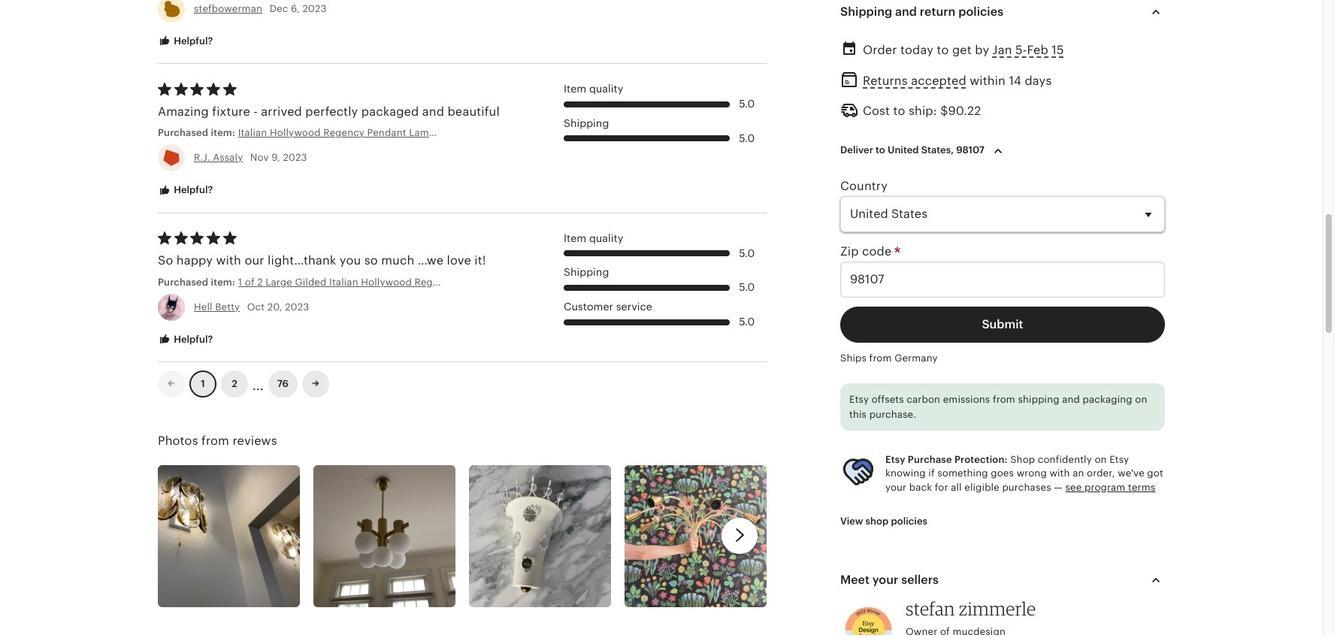 Task type: describe. For each thing, give the bounding box(es) containing it.
helpful? button for amazing
[[147, 177, 224, 204]]

united
[[888, 145, 919, 156]]

…we
[[418, 254, 444, 267]]

stefan zimmerle image
[[840, 602, 897, 635]]

country
[[840, 179, 888, 192]]

it!
[[474, 254, 486, 267]]

purchased item: italian hollywood regency pendant lamp by hans koegl | 1970s
[[158, 127, 541, 138]]

wrong
[[1017, 468, 1047, 479]]

goes
[[991, 468, 1014, 479]]

submit button
[[840, 307, 1165, 343]]

beautiful
[[448, 105, 500, 118]]

and for amazing fixture - arrived perfectly packaged and beautiful
[[422, 105, 444, 118]]

4 5.0 from the top
[[739, 281, 755, 293]]

return
[[920, 5, 956, 18]]

1970s
[[514, 127, 541, 138]]

photos
[[158, 435, 198, 447]]

Zip code text field
[[840, 261, 1165, 298]]

zip
[[840, 245, 859, 258]]

2023 for perfectly
[[283, 152, 307, 163]]

2
[[232, 378, 237, 390]]

code
[[862, 245, 892, 258]]

stefan zimmerle
[[906, 597, 1036, 620]]

germany
[[894, 352, 938, 364]]

packaged
[[361, 105, 419, 118]]

customer
[[564, 301, 613, 313]]

shipping and return policies
[[840, 5, 1003, 18]]

order
[[863, 44, 897, 56]]

offsets
[[872, 394, 904, 405]]

1 link
[[189, 371, 216, 398]]

item for amazing fixture - arrived perfectly packaged and beautiful
[[564, 83, 586, 95]]

0 vertical spatial to
[[937, 44, 949, 56]]

perfectly
[[305, 105, 358, 118]]

purchases
[[1002, 481, 1051, 493]]

italian
[[238, 127, 267, 138]]

dec
[[270, 3, 288, 14]]

view shop policies
[[840, 515, 927, 527]]

quality for so happy with our light…thank you so much …we love it!
[[589, 232, 623, 244]]

etsy for etsy offsets carbon emissions from shipping and packaging on this purchase.
[[849, 394, 869, 405]]

hollywood
[[270, 127, 321, 138]]

stefan
[[906, 597, 955, 620]]

view shop policies button
[[829, 508, 939, 535]]

much
[[381, 254, 414, 267]]

we've
[[1118, 468, 1144, 479]]

from for germany
[[869, 352, 892, 364]]

and inside dropdown button
[[895, 5, 917, 18]]

15
[[1052, 44, 1064, 56]]

regency
[[323, 127, 364, 138]]

pendant
[[367, 127, 406, 138]]

ships from germany
[[840, 352, 938, 364]]

90.22
[[948, 105, 981, 117]]

lamp
[[409, 127, 435, 138]]

shipping and return policies button
[[827, 0, 1178, 30]]

nov
[[250, 152, 269, 163]]

0 horizontal spatial with
[[216, 254, 241, 267]]

view
[[840, 515, 863, 527]]

stefbowerman
[[194, 3, 262, 14]]

so happy with our light…thank you so much …we love it!
[[158, 254, 486, 267]]

purchase
[[908, 454, 952, 465]]

and for etsy offsets carbon emissions from shipping and packaging on this purchase.
[[1062, 394, 1080, 405]]

on inside shop confidently on etsy knowing if something goes wrong with an order, we've got your back for all eligible purchases —
[[1095, 454, 1107, 465]]

r.j. assaly link
[[194, 152, 243, 163]]

hans
[[452, 127, 476, 138]]

program
[[1084, 481, 1125, 493]]

deliver to united states, 98107
[[840, 145, 984, 156]]

purchase.
[[869, 409, 916, 420]]

6,
[[291, 3, 300, 14]]

deliver
[[840, 145, 873, 156]]

got
[[1147, 468, 1163, 479]]

1 helpful? button from the top
[[147, 28, 224, 55]]

within
[[970, 75, 1006, 87]]

zip code
[[840, 245, 895, 258]]

hell betty oct 20, 2023
[[194, 301, 309, 312]]

betty
[[215, 301, 240, 312]]

item: for purchased item: italian hollywood regency pendant lamp by hans koegl | 1970s
[[211, 127, 235, 138]]

ships
[[840, 352, 867, 364]]

back
[[909, 481, 932, 493]]

see program terms link
[[1065, 481, 1155, 493]]

packaging
[[1083, 394, 1132, 405]]

meet
[[840, 573, 869, 586]]

…
[[253, 372, 264, 395]]

0 vertical spatial 2023
[[302, 3, 327, 14]]

meet your sellers
[[840, 573, 939, 586]]

2 5.0 from the top
[[739, 132, 755, 144]]

shop
[[1010, 454, 1035, 465]]

item: for purchased item:
[[211, 276, 235, 288]]

so
[[158, 254, 173, 267]]

purchased for purchased item: italian hollywood regency pendant lamp by hans koegl | 1970s
[[158, 127, 208, 138]]

item for so happy with our light…thank you so much …we love it!
[[564, 232, 586, 244]]

1 vertical spatial by
[[438, 127, 450, 138]]

5-
[[1015, 44, 1027, 56]]

order,
[[1087, 468, 1115, 479]]

quality for amazing fixture - arrived perfectly packaged and beautiful
[[589, 83, 623, 95]]

see
[[1065, 481, 1082, 493]]

terms
[[1128, 481, 1155, 493]]



Task type: locate. For each thing, give the bounding box(es) containing it.
meet your sellers button
[[827, 562, 1178, 598]]

1 item: from the top
[[211, 127, 235, 138]]

2023 right 6,
[[302, 3, 327, 14]]

from right ships
[[869, 352, 892, 364]]

accepted
[[911, 75, 966, 87]]

from right photos
[[201, 435, 229, 447]]

0 vertical spatial and
[[895, 5, 917, 18]]

ship:
[[909, 105, 937, 117]]

cost
[[863, 105, 890, 117]]

14
[[1009, 75, 1021, 87]]

1 horizontal spatial with
[[1049, 468, 1070, 479]]

returns
[[863, 75, 908, 87]]

0 vertical spatial purchased
[[158, 127, 208, 138]]

1 vertical spatial with
[[1049, 468, 1070, 479]]

1
[[201, 378, 205, 390]]

your down knowing
[[885, 481, 907, 493]]

item: up the betty on the top left of the page
[[211, 276, 235, 288]]

3 5.0 from the top
[[739, 247, 755, 259]]

r.j.
[[194, 152, 210, 163]]

policies inside dropdown button
[[958, 5, 1003, 18]]

policies
[[958, 5, 1003, 18], [891, 515, 927, 527]]

and right shipping
[[1062, 394, 1080, 405]]

1 quality from the top
[[589, 83, 623, 95]]

0 vertical spatial item
[[564, 83, 586, 95]]

returns accepted button
[[863, 70, 966, 92]]

1 horizontal spatial from
[[869, 352, 892, 364]]

1 5.0 from the top
[[739, 98, 755, 110]]

2 helpful? from the top
[[171, 184, 213, 196]]

etsy for etsy purchase protection:
[[885, 454, 905, 465]]

purchased down 'happy' in the left top of the page
[[158, 276, 208, 288]]

etsy up we've
[[1109, 454, 1129, 465]]

2 vertical spatial 2023
[[285, 301, 309, 312]]

on up order,
[[1095, 454, 1107, 465]]

1 horizontal spatial etsy
[[885, 454, 905, 465]]

see program terms
[[1065, 481, 1155, 493]]

1 vertical spatial your
[[872, 573, 898, 586]]

1 vertical spatial on
[[1095, 454, 1107, 465]]

2023 right 9,
[[283, 152, 307, 163]]

helpful? button
[[147, 28, 224, 55], [147, 177, 224, 204], [147, 326, 224, 354]]

love
[[447, 254, 471, 267]]

amazing
[[158, 105, 209, 118]]

policies right shop
[[891, 515, 927, 527]]

5 5.0 from the top
[[739, 316, 755, 328]]

0 vertical spatial policies
[[958, 5, 1003, 18]]

etsy purchase protection:
[[885, 454, 1008, 465]]

to for united
[[876, 145, 885, 156]]

all
[[951, 481, 962, 493]]

reviews
[[233, 435, 277, 447]]

3 helpful? button from the top
[[147, 326, 224, 354]]

2 quality from the top
[[589, 232, 623, 244]]

shop
[[865, 515, 889, 527]]

happy
[[176, 254, 213, 267]]

from for reviews
[[201, 435, 229, 447]]

1 vertical spatial item quality
[[564, 232, 623, 244]]

our
[[245, 254, 264, 267]]

zimmerle
[[959, 597, 1036, 620]]

and left return
[[895, 5, 917, 18]]

$
[[940, 105, 948, 117]]

helpful? down hell
[[171, 334, 213, 345]]

and up lamp
[[422, 105, 444, 118]]

etsy inside etsy offsets carbon emissions from shipping and packaging on this purchase.
[[849, 394, 869, 405]]

1 vertical spatial helpful?
[[171, 184, 213, 196]]

item quality for amazing fixture - arrived perfectly packaged and beautiful
[[564, 83, 623, 95]]

0 vertical spatial on
[[1135, 394, 1147, 405]]

your right meet
[[872, 573, 898, 586]]

1 vertical spatial policies
[[891, 515, 927, 527]]

emissions
[[943, 394, 990, 405]]

item quality for so happy with our light…thank you so much …we love it!
[[564, 232, 623, 244]]

on inside etsy offsets carbon emissions from shipping and packaging on this purchase.
[[1135, 394, 1147, 405]]

5.0
[[739, 98, 755, 110], [739, 132, 755, 144], [739, 247, 755, 259], [739, 281, 755, 293], [739, 316, 755, 328]]

oct
[[247, 301, 265, 312]]

0 horizontal spatial to
[[876, 145, 885, 156]]

with inside shop confidently on etsy knowing if something goes wrong with an order, we've got your back for all eligible purchases —
[[1049, 468, 1070, 479]]

0 horizontal spatial and
[[422, 105, 444, 118]]

76
[[277, 378, 289, 390]]

to inside dropdown button
[[876, 145, 885, 156]]

0 vertical spatial by
[[975, 44, 989, 56]]

1 vertical spatial and
[[422, 105, 444, 118]]

helpful? for so
[[171, 334, 213, 345]]

1 helpful? from the top
[[171, 35, 213, 46]]

etsy inside shop confidently on etsy knowing if something goes wrong with an order, we've got your back for all eligible purchases —
[[1109, 454, 1129, 465]]

policies up the order today to get by jan 5-feb 15
[[958, 5, 1003, 18]]

0 horizontal spatial from
[[201, 435, 229, 447]]

2 vertical spatial helpful? button
[[147, 326, 224, 354]]

0 vertical spatial item quality
[[564, 83, 623, 95]]

76 link
[[268, 371, 298, 398]]

shipping
[[840, 5, 892, 18], [564, 117, 609, 129], [564, 266, 609, 278]]

1 horizontal spatial by
[[975, 44, 989, 56]]

etsy up knowing
[[885, 454, 905, 465]]

item:
[[211, 127, 235, 138], [211, 276, 235, 288]]

1 vertical spatial to
[[893, 105, 905, 117]]

helpful? button down r.j.
[[147, 177, 224, 204]]

0 horizontal spatial policies
[[891, 515, 927, 527]]

purchased item:
[[158, 276, 238, 288]]

0 horizontal spatial etsy
[[849, 394, 869, 405]]

shipping inside dropdown button
[[840, 5, 892, 18]]

3 helpful? from the top
[[171, 334, 213, 345]]

1 item from the top
[[564, 83, 586, 95]]

to for ship:
[[893, 105, 905, 117]]

purchased
[[158, 127, 208, 138], [158, 276, 208, 288]]

your inside dropdown button
[[872, 573, 898, 586]]

jan 5-feb 15 button
[[993, 39, 1064, 61]]

2 horizontal spatial to
[[937, 44, 949, 56]]

1 horizontal spatial on
[[1135, 394, 1147, 405]]

1 vertical spatial shipping
[[564, 117, 609, 129]]

purchased for purchased item:
[[158, 276, 208, 288]]

2 vertical spatial to
[[876, 145, 885, 156]]

item: down the fixture
[[211, 127, 235, 138]]

amazing fixture - arrived perfectly packaged and beautiful
[[158, 105, 500, 118]]

helpful? down r.j.
[[171, 184, 213, 196]]

purchased down amazing
[[158, 127, 208, 138]]

jan
[[993, 44, 1012, 56]]

sellers
[[901, 573, 939, 586]]

2 purchased from the top
[[158, 276, 208, 288]]

helpful? for amazing
[[171, 184, 213, 196]]

2023 right "20,"
[[285, 301, 309, 312]]

this
[[849, 409, 867, 420]]

service
[[616, 301, 652, 313]]

0 vertical spatial shipping
[[840, 5, 892, 18]]

2 horizontal spatial from
[[993, 394, 1015, 405]]

submit
[[982, 318, 1023, 331]]

1 vertical spatial helpful? button
[[147, 177, 224, 204]]

shipping up "customer"
[[564, 266, 609, 278]]

1 vertical spatial from
[[993, 394, 1015, 405]]

0 vertical spatial helpful? button
[[147, 28, 224, 55]]

helpful? button down stefbowerman
[[147, 28, 224, 55]]

so
[[364, 254, 378, 267]]

1 vertical spatial quality
[[589, 232, 623, 244]]

—
[[1054, 481, 1063, 493]]

2 vertical spatial and
[[1062, 394, 1080, 405]]

0 vertical spatial item:
[[211, 127, 235, 138]]

0 vertical spatial quality
[[589, 83, 623, 95]]

etsy offsets carbon emissions from shipping and packaging on this purchase.
[[849, 394, 1147, 420]]

2 vertical spatial from
[[201, 435, 229, 447]]

returns accepted within 14 days
[[863, 75, 1052, 87]]

something
[[937, 468, 988, 479]]

by left hans
[[438, 127, 450, 138]]

2 item: from the top
[[211, 276, 235, 288]]

2023 for light…thank
[[285, 301, 309, 312]]

1 horizontal spatial policies
[[958, 5, 1003, 18]]

stefbowerman link
[[194, 3, 262, 14]]

helpful? down stefbowerman
[[171, 35, 213, 46]]

quality
[[589, 83, 623, 95], [589, 232, 623, 244]]

on right the packaging
[[1135, 394, 1147, 405]]

shipping right 1970s
[[564, 117, 609, 129]]

confidently
[[1038, 454, 1092, 465]]

2 horizontal spatial and
[[1062, 394, 1080, 405]]

photos from reviews
[[158, 435, 277, 447]]

to right the cost
[[893, 105, 905, 117]]

from inside etsy offsets carbon emissions from shipping and packaging on this purchase.
[[993, 394, 1015, 405]]

and inside etsy offsets carbon emissions from shipping and packaging on this purchase.
[[1062, 394, 1080, 405]]

to
[[937, 44, 949, 56], [893, 105, 905, 117], [876, 145, 885, 156]]

by right get at the right of the page
[[975, 44, 989, 56]]

protection:
[[954, 454, 1008, 465]]

order today to get by jan 5-feb 15
[[863, 44, 1064, 56]]

1 item quality from the top
[[564, 83, 623, 95]]

shipping for amazing fixture - arrived perfectly packaged and beautiful
[[564, 117, 609, 129]]

hell betty link
[[194, 301, 240, 312]]

etsy
[[849, 394, 869, 405], [885, 454, 905, 465], [1109, 454, 1129, 465]]

1 vertical spatial item
[[564, 232, 586, 244]]

1 vertical spatial item:
[[211, 276, 235, 288]]

eligible
[[964, 481, 999, 493]]

from
[[869, 352, 892, 364], [993, 394, 1015, 405], [201, 435, 229, 447]]

0 vertical spatial your
[[885, 481, 907, 493]]

assaly
[[213, 152, 243, 163]]

with left our
[[216, 254, 241, 267]]

cost to ship: $ 90.22
[[863, 105, 981, 117]]

light…thank
[[268, 254, 336, 267]]

you
[[340, 254, 361, 267]]

0 vertical spatial helpful?
[[171, 35, 213, 46]]

1 vertical spatial purchased
[[158, 276, 208, 288]]

shipping up order
[[840, 5, 892, 18]]

2 horizontal spatial etsy
[[1109, 454, 1129, 465]]

2 vertical spatial helpful?
[[171, 334, 213, 345]]

0 horizontal spatial by
[[438, 127, 450, 138]]

etsy up this
[[849, 394, 869, 405]]

0 vertical spatial from
[[869, 352, 892, 364]]

get
[[952, 44, 972, 56]]

koegl
[[479, 127, 506, 138]]

2 item from the top
[[564, 232, 586, 244]]

helpful? button down hell
[[147, 326, 224, 354]]

your inside shop confidently on etsy knowing if something goes wrong with an order, we've got your back for all eligible purchases —
[[885, 481, 907, 493]]

helpful?
[[171, 35, 213, 46], [171, 184, 213, 196], [171, 334, 213, 345]]

to left united
[[876, 145, 885, 156]]

2 item quality from the top
[[564, 232, 623, 244]]

today
[[900, 44, 933, 56]]

your
[[885, 481, 907, 493], [872, 573, 898, 586]]

shipping for so happy with our light…thank you so much …we love it!
[[564, 266, 609, 278]]

with up —
[[1049, 468, 1070, 479]]

helpful? button for so
[[147, 326, 224, 354]]

1 vertical spatial 2023
[[283, 152, 307, 163]]

to left get at the right of the page
[[937, 44, 949, 56]]

1 horizontal spatial and
[[895, 5, 917, 18]]

1 purchased from the top
[[158, 127, 208, 138]]

1 horizontal spatial to
[[893, 105, 905, 117]]

0 vertical spatial with
[[216, 254, 241, 267]]

2 vertical spatial shipping
[[564, 266, 609, 278]]

2 helpful? button from the top
[[147, 177, 224, 204]]

20,
[[267, 301, 282, 312]]

from left shipping
[[993, 394, 1015, 405]]

0 horizontal spatial on
[[1095, 454, 1107, 465]]

policies inside button
[[891, 515, 927, 527]]

knowing
[[885, 468, 926, 479]]



Task type: vqa. For each thing, say whether or not it's contained in the screenshot.
YOU
yes



